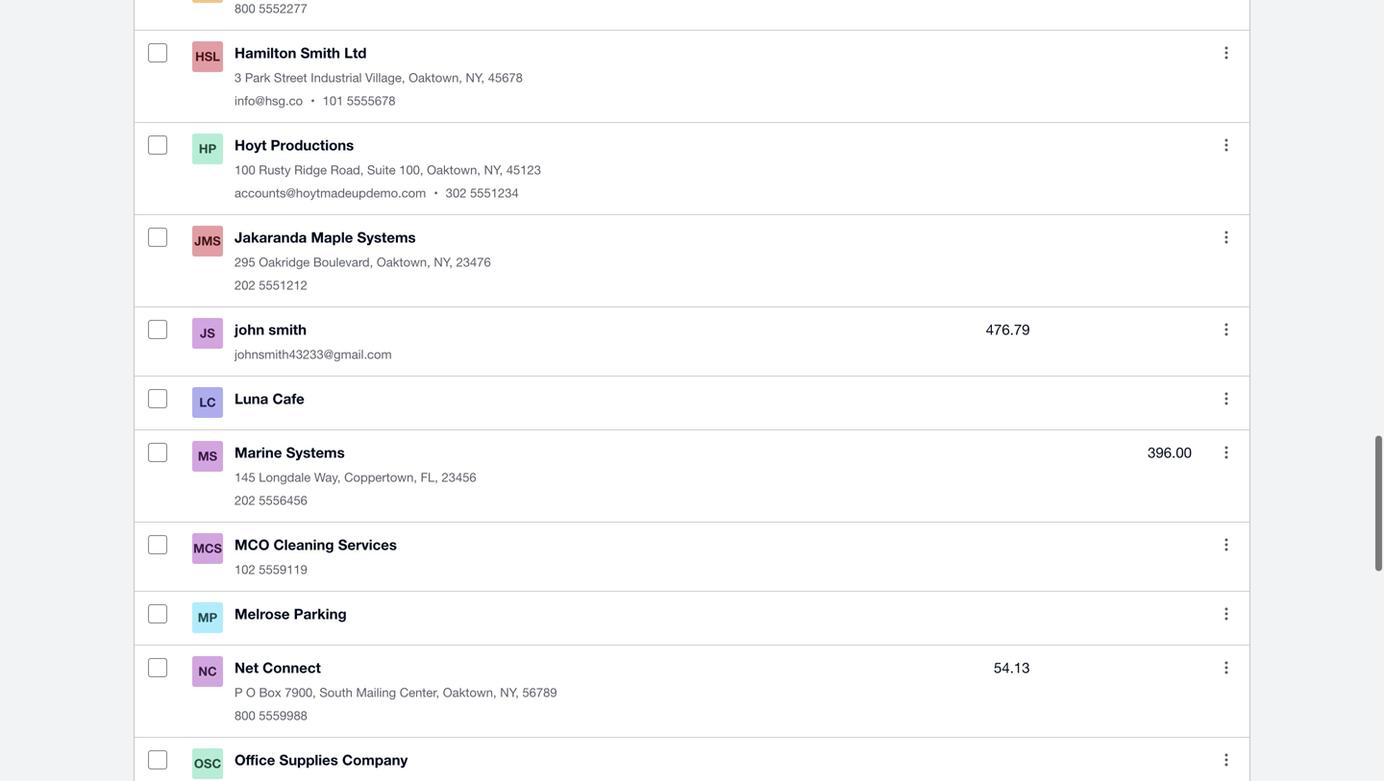 Task type: vqa. For each thing, say whether or not it's contained in the screenshot.
• inside hoyt productions 100 rusty ridge road, suite 100, oaktown, ny, 45123 accounts@hoytmadeupdemo.com • 302 5551234
yes



Task type: locate. For each thing, give the bounding box(es) containing it.
101
[[323, 93, 344, 108]]

800 left 5552277
[[235, 1, 256, 16]]

1 more row options image from the top
[[1208, 34, 1246, 72]]

202 inside marine systems 145 longdale way, coppertown, fl, 23456 202 5556456
[[235, 494, 256, 508]]

800 5552277 link
[[192, 0, 869, 18]]

• inside hoyt productions 100 rusty ridge road, suite 100, oaktown, ny, 45123 accounts@hoytmadeupdemo.com • 302 5551234
[[434, 186, 438, 201]]

ny, left 45678
[[466, 70, 485, 85]]

systems inside jakaranda maple systems 295 oakridge boulevard, oaktown, ny, 23476 202 5551212
[[357, 229, 416, 246]]

800
[[235, 1, 256, 16], [235, 709, 256, 724]]

ny, inside hoyt productions 100 rusty ridge road, suite 100, oaktown, ny, 45123 accounts@hoytmadeupdemo.com • 302 5551234
[[484, 163, 503, 178]]

systems inside marine systems 145 longdale way, coppertown, fl, 23456 202 5556456
[[286, 445, 345, 462]]

more row options image for jakaranda maple systems
[[1208, 219, 1246, 257]]

4 more row options image from the top
[[1208, 434, 1246, 472]]

ny, inside hamilton smith ltd 3 park street industrial village, oaktown, ny, 45678 info@hsg.co • 101 5555678
[[466, 70, 485, 85]]

street
[[274, 70, 307, 85]]

office supplies company
[[235, 752, 408, 770]]

ny,
[[466, 70, 485, 85], [484, 163, 503, 178], [434, 255, 453, 270], [500, 686, 519, 701]]

net
[[235, 660, 259, 677]]

800 5552277
[[235, 1, 308, 16]]

smith
[[301, 44, 340, 62]]

23456
[[442, 470, 477, 485]]

south
[[320, 686, 353, 701]]

800 down o
[[235, 709, 256, 724]]

0 vertical spatial systems
[[357, 229, 416, 246]]

info@hsg.co
[[235, 93, 303, 108]]

2 800 from the top
[[235, 709, 256, 724]]

100
[[235, 163, 256, 178]]

3 more row options image from the top
[[1208, 380, 1246, 419]]

luna
[[235, 391, 269, 408]]

54.13
[[994, 660, 1030, 677]]

1 202 from the top
[[235, 278, 256, 293]]

45123
[[507, 163, 541, 178]]

0 horizontal spatial systems
[[286, 445, 345, 462]]

5 more row options image from the top
[[1208, 526, 1246, 565]]

boulevard,
[[313, 255, 373, 270]]

1 800 from the top
[[235, 1, 256, 16]]

2 202 from the top
[[235, 494, 256, 508]]

more row options image for john smith
[[1208, 311, 1246, 349]]

396.00 link
[[1148, 442, 1192, 465]]

3 more row options image from the top
[[1208, 595, 1246, 634]]

2 vertical spatial more row options image
[[1208, 595, 1246, 634]]

2 more row options image from the top
[[1208, 311, 1246, 349]]

202 down 295
[[235, 278, 256, 293]]

1 horizontal spatial systems
[[357, 229, 416, 246]]

systems up "boulevard,"
[[357, 229, 416, 246]]

7 more row options image from the top
[[1208, 742, 1246, 780]]

202 down the 145
[[235, 494, 256, 508]]

• for smith
[[311, 93, 315, 108]]

1 more row options image from the top
[[1208, 219, 1246, 257]]

rusty
[[259, 163, 291, 178]]

luna cafe
[[235, 391, 305, 408]]

oaktown, inside the net connect p o box 7900, south mailing center, oaktown, ny, 56789 800 5559988
[[443, 686, 497, 701]]

1 vertical spatial systems
[[286, 445, 345, 462]]

oakridge
[[259, 255, 310, 270]]

1 horizontal spatial •
[[434, 186, 438, 201]]

0 vertical spatial more row options image
[[1208, 34, 1246, 72]]

2 more row options image from the top
[[1208, 126, 1246, 165]]

office
[[235, 752, 275, 770]]

cafe
[[273, 391, 305, 408]]

5551234
[[470, 186, 519, 201]]

hp
[[199, 142, 217, 156]]

0 vertical spatial 800
[[235, 1, 256, 16]]

mco cleaning services 102 5559119
[[235, 537, 397, 578]]

ny, left 56789
[[500, 686, 519, 701]]

6 more row options image from the top
[[1208, 649, 1246, 688]]

• left 302
[[434, 186, 438, 201]]

more row options image for net connect
[[1208, 649, 1246, 688]]

maple
[[311, 229, 353, 246]]

oaktown, right village,
[[409, 70, 462, 85]]

marine
[[235, 445, 282, 462]]

osc
[[194, 757, 221, 772]]

102
[[235, 563, 256, 578]]

oaktown, right center,
[[443, 686, 497, 701]]

hamilton smith ltd 3 park street industrial village, oaktown, ny, 45678 info@hsg.co • 101 5555678
[[235, 44, 523, 108]]

oaktown,
[[409, 70, 462, 85], [427, 163, 481, 178], [377, 255, 431, 270], [443, 686, 497, 701]]

0 vertical spatial 202
[[235, 278, 256, 293]]

p
[[235, 686, 243, 701]]

1 vertical spatial •
[[434, 186, 438, 201]]

1 vertical spatial 800
[[235, 709, 256, 724]]

oaktown, right "boulevard,"
[[377, 255, 431, 270]]

5559119
[[259, 563, 308, 578]]

7900,
[[285, 686, 316, 701]]

cleaning
[[274, 537, 334, 554]]

5555678
[[347, 93, 396, 108]]

supplies
[[279, 752, 338, 770]]

fl,
[[421, 470, 438, 485]]

systems up way, on the bottom
[[286, 445, 345, 462]]

coppertown,
[[344, 470, 417, 485]]

45678
[[488, 70, 523, 85]]

systems
[[357, 229, 416, 246], [286, 445, 345, 462]]

476.79
[[986, 321, 1030, 338]]

0 horizontal spatial •
[[311, 93, 315, 108]]

suite
[[367, 163, 396, 178]]

net connect p o box 7900, south mailing center, oaktown, ny, 56789 800 5559988
[[235, 660, 557, 724]]

ny, left 23476
[[434, 255, 453, 270]]

hsl
[[195, 49, 220, 64]]

1 vertical spatial more row options image
[[1208, 126, 1246, 165]]

145
[[235, 470, 256, 485]]

more row options image
[[1208, 219, 1246, 257], [1208, 311, 1246, 349], [1208, 380, 1246, 419], [1208, 434, 1246, 472], [1208, 526, 1246, 565], [1208, 649, 1246, 688], [1208, 742, 1246, 780]]

industrial
[[311, 70, 362, 85]]

54.13 link
[[994, 657, 1030, 680]]

oaktown, up 302
[[427, 163, 481, 178]]

1 vertical spatial 202
[[235, 494, 256, 508]]

ny, up 5551234
[[484, 163, 503, 178]]

more row options image
[[1208, 34, 1246, 72], [1208, 126, 1246, 165], [1208, 595, 1246, 634]]

0 vertical spatial •
[[311, 93, 315, 108]]

• left "101"
[[311, 93, 315, 108]]

202
[[235, 278, 256, 293], [235, 494, 256, 508]]

box
[[259, 686, 281, 701]]

longdale
[[259, 470, 311, 485]]

5559988
[[259, 709, 308, 724]]

5556456
[[259, 494, 308, 508]]

•
[[311, 93, 315, 108], [434, 186, 438, 201]]

• inside hamilton smith ltd 3 park street industrial village, oaktown, ny, 45678 info@hsg.co • 101 5555678
[[311, 93, 315, 108]]



Task type: describe. For each thing, give the bounding box(es) containing it.
mailing
[[356, 686, 396, 701]]

ltd
[[344, 44, 367, 62]]

295
[[235, 255, 256, 270]]

accounts@hoytmadeupdemo.com
[[235, 186, 426, 201]]

jms
[[195, 234, 221, 249]]

more row options image for hoyt productions
[[1208, 126, 1246, 165]]

476.79 link
[[986, 319, 1030, 342]]

center,
[[400, 686, 440, 701]]

connect
[[263, 660, 321, 677]]

hamilton
[[235, 44, 297, 62]]

302
[[446, 186, 467, 201]]

road,
[[331, 163, 364, 178]]

5551212
[[259, 278, 308, 293]]

800 inside the net connect p o box 7900, south mailing center, oaktown, ny, 56789 800 5559988
[[235, 709, 256, 724]]

mco
[[235, 537, 270, 554]]

melrose
[[235, 606, 290, 623]]

services
[[338, 537, 397, 554]]

mp
[[198, 611, 218, 626]]

smith
[[269, 321, 307, 339]]

jakaranda
[[235, 229, 307, 246]]

john
[[235, 321, 265, 339]]

village,
[[365, 70, 405, 85]]

ny, inside jakaranda maple systems 295 oakridge boulevard, oaktown, ny, 23476 202 5551212
[[434, 255, 453, 270]]

ny, inside the net connect p o box 7900, south mailing center, oaktown, ny, 56789 800 5559988
[[500, 686, 519, 701]]

more row options image for hamilton smith ltd
[[1208, 34, 1246, 72]]

3
[[235, 70, 242, 85]]

nc
[[198, 665, 217, 680]]

hoyt productions 100 rusty ridge road, suite 100, oaktown, ny, 45123 accounts@hoytmadeupdemo.com • 302 5551234
[[235, 137, 541, 201]]

ridge
[[294, 163, 327, 178]]

melrose parking
[[235, 606, 347, 623]]

company
[[342, 752, 408, 770]]

john smith johnsmith43233@gmail.com
[[235, 321, 392, 362]]

js
[[200, 326, 215, 341]]

jakaranda maple systems 295 oakridge boulevard, oaktown, ny, 23476 202 5551212
[[235, 229, 491, 293]]

way,
[[314, 470, 341, 485]]

more row options image for marine systems
[[1208, 434, 1246, 472]]

oaktown, inside hoyt productions 100 rusty ridge road, suite 100, oaktown, ny, 45123 accounts@hoytmadeupdemo.com • 302 5551234
[[427, 163, 481, 178]]

396.00
[[1148, 445, 1192, 461]]

productions
[[271, 137, 354, 154]]

ms
[[198, 449, 217, 464]]

100,
[[399, 163, 424, 178]]

parking
[[294, 606, 347, 623]]

more row options image for mco cleaning services
[[1208, 526, 1246, 565]]

5552277
[[259, 1, 308, 16]]

23476
[[456, 255, 491, 270]]

lc
[[199, 395, 216, 410]]

mcs
[[193, 542, 222, 557]]

marine systems 145 longdale way, coppertown, fl, 23456 202 5556456
[[235, 445, 477, 508]]

o
[[246, 686, 256, 701]]

hoyt
[[235, 137, 267, 154]]

oaktown, inside hamilton smith ltd 3 park street industrial village, oaktown, ny, 45678 info@hsg.co • 101 5555678
[[409, 70, 462, 85]]

• for productions
[[434, 186, 438, 201]]

johnsmith43233@gmail.com
[[235, 347, 392, 362]]

oaktown, inside jakaranda maple systems 295 oakridge boulevard, oaktown, ny, 23476 202 5551212
[[377, 255, 431, 270]]

56789
[[523, 686, 557, 701]]

park
[[245, 70, 271, 85]]

202 inside jakaranda maple systems 295 oakridge boulevard, oaktown, ny, 23476 202 5551212
[[235, 278, 256, 293]]



